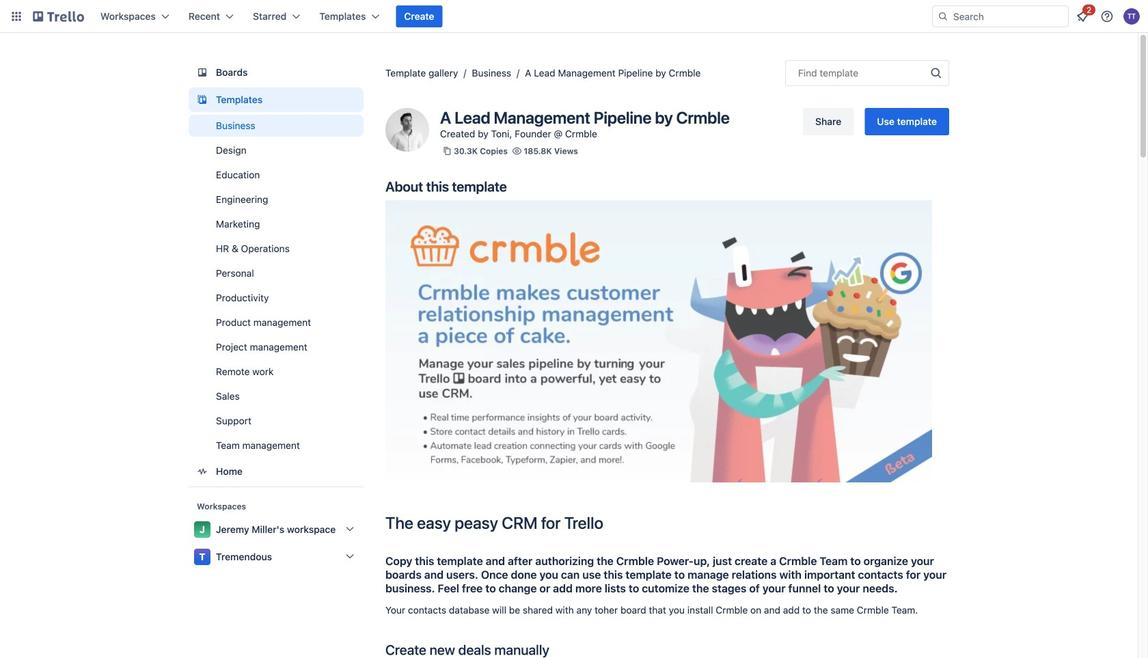 Task type: vqa. For each thing, say whether or not it's contained in the screenshot.
text field
no



Task type: locate. For each thing, give the bounding box(es) containing it.
toni, founder @ crmble image
[[386, 108, 429, 152]]

primary element
[[0, 0, 1149, 33]]

search image
[[938, 11, 949, 22]]

2 notifications image
[[1075, 8, 1091, 25]]

None field
[[786, 60, 950, 86]]

back to home image
[[33, 5, 84, 27]]

template board image
[[194, 92, 211, 108]]

Search field
[[949, 7, 1069, 26]]

terry turtle (terryturtle) image
[[1124, 8, 1140, 25]]

open information menu image
[[1101, 10, 1114, 23]]



Task type: describe. For each thing, give the bounding box(es) containing it.
home image
[[194, 464, 211, 480]]

board image
[[194, 64, 211, 81]]



